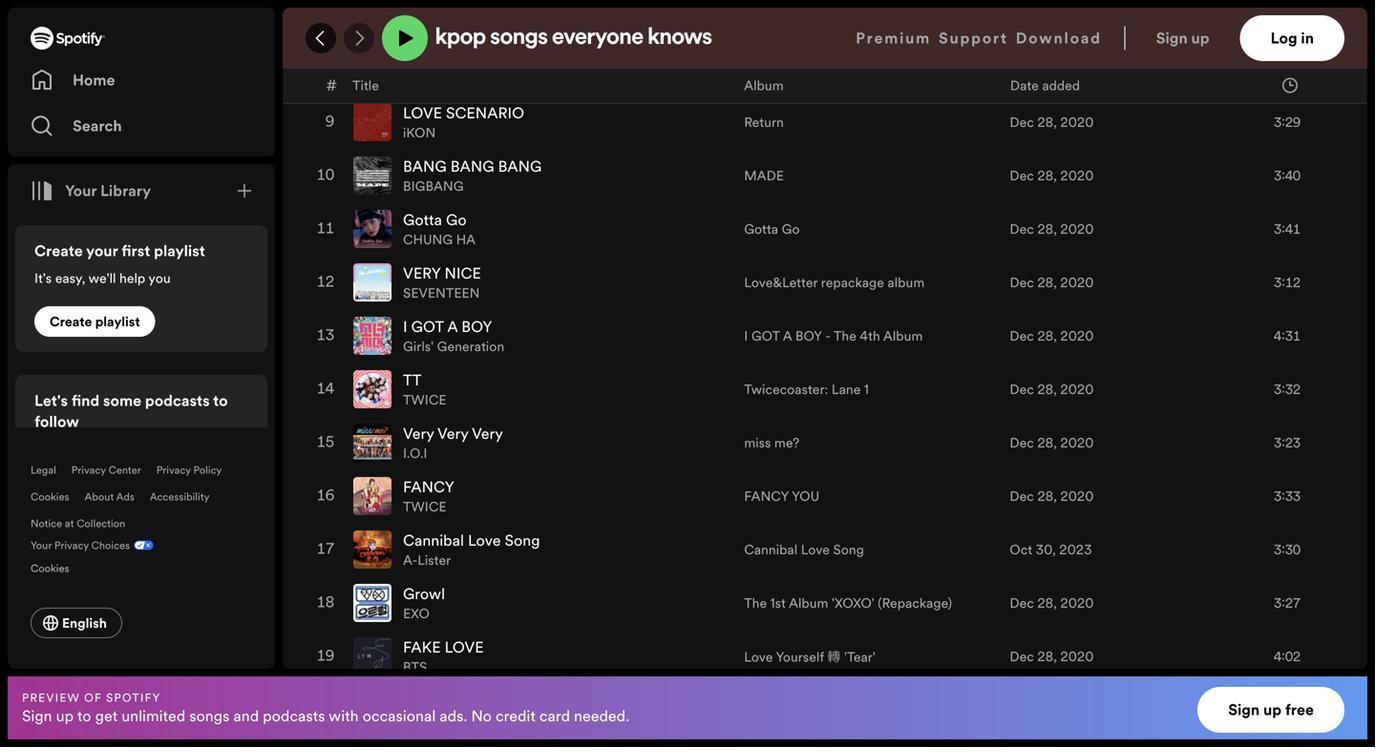 Task type: describe. For each thing, give the bounding box(es) containing it.
2020 for bang bang bang
[[1061, 167, 1094, 185]]

3:41
[[1274, 220, 1301, 238]]

1 horizontal spatial shooting star link
[[744, 60, 853, 78]]

without
[[850, 6, 913, 24]]

growl exo
[[403, 584, 445, 623]]

fake love bts
[[403, 638, 484, 677]]

exo
[[403, 605, 430, 623]]

2 cookies link from the top
[[31, 557, 85, 578]]

-
[[825, 327, 831, 345]]

kpop songs everyone knows
[[436, 27, 712, 50]]

your for your library
[[65, 181, 97, 202]]

love yourself 轉 'tear' link
[[744, 647, 876, 667]]

let's
[[34, 391, 68, 412]]

love&letter
[[744, 274, 818, 292]]

spotify image
[[31, 27, 105, 50]]

twicecoaster:
[[744, 381, 828, 399]]

1 28, from the top
[[1038, 6, 1057, 24]]

shooting star cell
[[353, 43, 534, 95]]

playlist inside button
[[95, 313, 140, 331]]

twice for tt
[[403, 391, 446, 409]]

duration image
[[1283, 78, 1298, 93]]

love&letter repackage album link
[[744, 274, 925, 292]]

legal
[[31, 463, 56, 478]]

gotta go link inside 'cell'
[[403, 210, 467, 231]]

songs inside 'top bar and user menu' element
[[490, 27, 548, 50]]

gotta for gotta go
[[744, 220, 779, 238]]

wanna one link
[[403, 17, 474, 35]]

28, for bang bang bang
[[1038, 167, 1057, 185]]

xg
[[403, 70, 421, 88]]

occasional
[[363, 706, 436, 727]]

help
[[119, 269, 145, 288]]

bts
[[403, 659, 427, 677]]

(nothing
[[779, 6, 846, 24]]

go for gotta go chung ha
[[446, 210, 467, 231]]

tt
[[403, 370, 422, 391]]

chung
[[403, 231, 453, 249]]

shooting star link inside cell
[[403, 49, 527, 70]]

fake love cell
[[353, 631, 491, 683]]

gotta go cell
[[353, 203, 483, 255]]

# column header
[[326, 69, 337, 102]]

some
[[103, 391, 141, 412]]

dec 28, 2020 for love scenario
[[1010, 113, 1094, 131]]

generation
[[437, 338, 504, 356]]

go back image
[[313, 31, 329, 46]]

fake love link
[[403, 638, 484, 659]]

seventeen
[[403, 284, 480, 302]]

policy
[[193, 463, 222, 478]]

seventeen link
[[403, 284, 480, 302]]

very nice cell
[[353, 257, 489, 309]]

find
[[71, 391, 100, 412]]

1-1=0 (nothing without you)
[[744, 6, 948, 24]]

sign up button
[[1149, 15, 1240, 61]]

songs inside the preview of spotify sign up to get unlimited songs and podcasts with occasional ads. no credit card needed.
[[189, 706, 230, 727]]

notice
[[31, 517, 62, 531]]

growl
[[403, 584, 445, 605]]

your
[[86, 241, 118, 262]]

1 dec 28, 2020 from the top
[[1010, 6, 1094, 24]]

sign for sign up free
[[1228, 700, 1260, 721]]

gotta for gotta go chung ha
[[403, 210, 442, 231]]

3:32
[[1274, 381, 1301, 399]]

2 bang from the left
[[451, 156, 494, 177]]

go forward image
[[351, 31, 367, 46]]

fancy link
[[403, 477, 455, 498]]

you
[[148, 269, 171, 288]]

1 bang from the left
[[403, 156, 447, 177]]

3:12
[[1274, 274, 1301, 292]]

shooting star xg
[[403, 49, 527, 88]]

ads.
[[440, 706, 467, 727]]

song for cannibal love song a-lister
[[505, 531, 540, 552]]

1-1=0 (nothing without you) link
[[744, 6, 948, 24]]

dec for love scenario
[[1010, 113, 1034, 131]]

tt link
[[403, 370, 422, 391]]

ikon
[[403, 124, 436, 142]]

miss
[[744, 434, 771, 452]]

very very very cell
[[353, 417, 511, 469]]

28, for love scenario
[[1038, 113, 1057, 131]]

song for cannibal love song
[[833, 541, 864, 559]]

(repackage)
[[878, 595, 952, 613]]

6,
[[1038, 60, 1049, 78]]

up for sign up free
[[1264, 700, 1282, 721]]

gotta go
[[744, 220, 800, 238]]

2023 for shooting star
[[1053, 60, 1085, 78]]

get
[[95, 706, 118, 727]]

3:23 for very very very
[[1274, 434, 1301, 452]]

3 bang from the left
[[498, 156, 542, 177]]

bts link
[[403, 659, 427, 677]]

1 horizontal spatial album
[[789, 595, 829, 613]]

2020 for gotta go
[[1061, 220, 1094, 238]]

i got a boy link
[[403, 317, 492, 338]]

create playlist button
[[34, 307, 155, 337]]

mar
[[1010, 60, 1034, 78]]

i.o.i
[[403, 445, 427, 463]]

mar 6, 2023
[[1010, 60, 1085, 78]]

title
[[352, 76, 379, 95]]

28, for fake love
[[1038, 648, 1057, 666]]

cookies for second cookies link
[[31, 562, 69, 576]]

your privacy choices button
[[31, 539, 130, 553]]

oct
[[1010, 541, 1033, 559]]

very very very i.o.i
[[403, 424, 503, 463]]

twice link for fancy
[[403, 498, 446, 516]]

your privacy choices
[[31, 539, 130, 553]]

miss me?
[[744, 434, 800, 452]]

main element
[[8, 8, 275, 670]]

1 dec from the top
[[1010, 6, 1034, 24]]

privacy for privacy center
[[71, 463, 106, 478]]

growl cell
[[353, 578, 453, 629]]

fake
[[403, 638, 441, 659]]

privacy for privacy policy
[[156, 463, 191, 478]]

premium
[[856, 28, 931, 49]]

boy for i got a boy girls' generation
[[462, 317, 492, 338]]

wanna one cell
[[353, 0, 482, 41]]

'tear'
[[844, 649, 876, 667]]

2020 for fake love
[[1061, 648, 1094, 666]]

your library button
[[23, 172, 159, 210]]

1 vertical spatial the
[[744, 595, 767, 613]]

dec 28, 2020 for tt
[[1010, 381, 1094, 399]]

to inside let's find some podcasts to follow
[[213, 391, 228, 412]]

28, for i got a boy
[[1038, 327, 1057, 345]]

top bar and user menu element
[[283, 8, 1368, 69]]

date added
[[1010, 76, 1080, 95]]

3:23 for shooting star
[[1274, 60, 1301, 78]]

1 horizontal spatial cannibal love song link
[[744, 541, 864, 559]]

i got a boy cell
[[353, 310, 512, 362]]

support
[[939, 28, 1008, 49]]

easy,
[[55, 269, 85, 288]]

0 horizontal spatial cannibal love song link
[[403, 531, 540, 552]]

dec for very nice
[[1010, 274, 1034, 292]]

to inside the preview of spotify sign up to get unlimited songs and podcasts with occasional ads. no credit card needed.
[[77, 706, 91, 727]]

playlist inside create your first playlist it's easy, we'll help you
[[154, 241, 205, 262]]

library
[[100, 181, 151, 202]]

no
[[471, 706, 492, 727]]

dec for i got a boy
[[1010, 327, 1034, 345]]

download
[[1016, 28, 1102, 49]]

bang bang bang bigbang
[[403, 156, 542, 195]]

scenario
[[446, 103, 524, 124]]

love&letter repackage album
[[744, 274, 925, 292]]

shooting for shooting star xg
[[403, 49, 485, 70]]

sign inside the preview of spotify sign up to get unlimited songs and podcasts with occasional ads. no credit card needed.
[[22, 706, 52, 727]]

2023 for cannibal love song
[[1060, 541, 1092, 559]]

dec 28, 2020 for gotta go
[[1010, 220, 1094, 238]]

collection
[[77, 517, 125, 531]]

1 horizontal spatial gotta go link
[[744, 220, 800, 238]]

bigbang link
[[403, 177, 464, 195]]

i.o.i link
[[403, 445, 427, 463]]

2020 for tt
[[1061, 381, 1094, 399]]

the 1st album 'xoxo' (repackage) link
[[744, 595, 952, 613]]

knows
[[648, 27, 712, 50]]

privacy policy link
[[156, 463, 222, 478]]

yourself
[[776, 649, 824, 667]]

2020 for love scenario
[[1061, 113, 1094, 131]]

i for i got a boy girls' generation
[[403, 317, 408, 338]]

28, for very nice
[[1038, 274, 1057, 292]]

about ads link
[[85, 490, 135, 504]]

center
[[108, 463, 141, 478]]

premium button
[[856, 15, 931, 61]]

twice link for tt
[[403, 391, 446, 409]]

28, for growl
[[1038, 595, 1057, 613]]

we'll
[[88, 269, 116, 288]]

create your first playlist it's easy, we'll help you
[[34, 241, 205, 288]]

dec for tt
[[1010, 381, 1034, 399]]



Task type: vqa. For each thing, say whether or not it's contained in the screenshot.


Task type: locate. For each thing, give the bounding box(es) containing it.
0 horizontal spatial sign
[[22, 706, 52, 727]]

0 horizontal spatial love
[[468, 531, 501, 552]]

0 vertical spatial 2023
[[1053, 60, 1085, 78]]

1 horizontal spatial gotta
[[744, 220, 779, 238]]

0 vertical spatial podcasts
[[145, 391, 210, 412]]

love right lister
[[468, 531, 501, 552]]

i
[[403, 317, 408, 338], [744, 327, 748, 345]]

28, for very very very
[[1038, 434, 1057, 452]]

0 horizontal spatial i
[[403, 317, 408, 338]]

one
[[448, 17, 474, 35]]

cookies link up notice
[[31, 490, 69, 504]]

4 28, from the top
[[1038, 220, 1057, 238]]

2 dec 28, 2020 from the top
[[1010, 113, 1094, 131]]

twice link up very very very cell
[[403, 391, 446, 409]]

0 horizontal spatial to
[[77, 706, 91, 727]]

log in button
[[1240, 15, 1345, 61]]

twice
[[403, 391, 446, 409], [403, 498, 446, 516]]

your left library
[[65, 181, 97, 202]]

dec 28, 2020 for fancy
[[1010, 488, 1094, 506]]

5 dec 28, 2020 from the top
[[1010, 274, 1094, 292]]

0 horizontal spatial go
[[446, 210, 467, 231]]

shooting star link down (nothing
[[744, 60, 853, 78]]

cannibal for cannibal love song a-lister
[[403, 531, 464, 552]]

10 28, from the top
[[1038, 595, 1057, 613]]

cookies link
[[31, 490, 69, 504], [31, 557, 85, 578]]

log in
[[1271, 28, 1314, 49]]

3:09
[[1274, 6, 1301, 24]]

ha
[[456, 231, 476, 249]]

0 vertical spatial love
[[403, 103, 442, 124]]

love inside fake love bts
[[445, 638, 484, 659]]

a for i got a boy - the 4th album
[[783, 327, 792, 345]]

3 dec from the top
[[1010, 167, 1034, 185]]

8 28, from the top
[[1038, 434, 1057, 452]]

2020 for growl
[[1061, 595, 1094, 613]]

2 2020 from the top
[[1061, 113, 1094, 131]]

sign up free
[[1228, 700, 1314, 721]]

1 vertical spatial to
[[77, 706, 91, 727]]

dec for very very very
[[1010, 434, 1034, 452]]

dec for growl
[[1010, 595, 1034, 613]]

very nice seventeen
[[403, 263, 481, 302]]

1 vertical spatial your
[[31, 539, 52, 553]]

28, for gotta go
[[1038, 220, 1057, 238]]

1 horizontal spatial sign
[[1156, 28, 1188, 49]]

8 2020 from the top
[[1061, 434, 1094, 452]]

8 dec from the top
[[1010, 434, 1034, 452]]

gotta go link down the bigbang link
[[403, 210, 467, 231]]

twice link
[[403, 391, 446, 409], [403, 498, 446, 516]]

star right kpop at the top of page
[[489, 49, 527, 70]]

to up policy
[[213, 391, 228, 412]]

create
[[34, 241, 83, 262], [50, 313, 92, 331]]

create inside create your first playlist it's easy, we'll help you
[[34, 241, 83, 262]]

dec 28, 2020
[[1010, 6, 1094, 24], [1010, 113, 1094, 131], [1010, 167, 1094, 185], [1010, 220, 1094, 238], [1010, 274, 1094, 292], [1010, 327, 1094, 345], [1010, 381, 1094, 399], [1010, 434, 1094, 452], [1010, 488, 1094, 506], [1010, 595, 1094, 613], [1010, 648, 1094, 666]]

a for i got a boy girls' generation
[[447, 317, 458, 338]]

twice link inside tt cell
[[403, 391, 446, 409]]

got
[[411, 317, 444, 338], [752, 327, 780, 345]]

star down 1-1=0 (nothing without you)
[[820, 60, 853, 78]]

3:33
[[1274, 488, 1301, 506]]

0 horizontal spatial a
[[447, 317, 458, 338]]

up inside button
[[1192, 28, 1210, 49]]

28, for fancy
[[1038, 488, 1057, 506]]

10 2020 from the top
[[1061, 595, 1094, 613]]

sign inside sign up button
[[1156, 28, 1188, 49]]

shooting star
[[744, 60, 853, 78]]

0 vertical spatial album
[[744, 76, 784, 95]]

4 dec from the top
[[1010, 220, 1034, 238]]

1 vertical spatial cookies link
[[31, 557, 85, 578]]

up left "free"
[[1264, 700, 1282, 721]]

2 horizontal spatial bang
[[498, 156, 542, 177]]

2 horizontal spatial very
[[472, 424, 503, 445]]

1 horizontal spatial got
[[752, 327, 780, 345]]

0 vertical spatial songs
[[490, 27, 548, 50]]

love
[[403, 103, 442, 124], [445, 638, 484, 659]]

fancy left you
[[744, 488, 789, 506]]

2020 for fancy
[[1061, 488, 1094, 506]]

cannibal love song cell
[[353, 524, 548, 576]]

1 horizontal spatial a
[[783, 327, 792, 345]]

very
[[403, 263, 441, 284]]

got for i got a boy girls' generation
[[411, 317, 444, 338]]

boy for i got a boy - the 4th album
[[796, 327, 822, 345]]

1 horizontal spatial cannibal
[[744, 541, 798, 559]]

tt cell
[[353, 364, 454, 415]]

2020 for i got a boy
[[1061, 327, 1094, 345]]

about
[[85, 490, 114, 504]]

cookies inside cookies link
[[31, 562, 69, 576]]

1 vertical spatial album
[[883, 327, 923, 345]]

10 dec from the top
[[1010, 595, 1034, 613]]

twice inside tt cell
[[403, 391, 446, 409]]

the right -
[[834, 327, 857, 345]]

love for cannibal love song
[[801, 541, 830, 559]]

6 28, from the top
[[1038, 327, 1057, 345]]

cannibal for cannibal love song
[[744, 541, 798, 559]]

twice up very very very cell
[[403, 391, 446, 409]]

3 dec 28, 2020 from the top
[[1010, 167, 1094, 185]]

dec for gotta go
[[1010, 220, 1034, 238]]

0 horizontal spatial love
[[403, 103, 442, 124]]

1 horizontal spatial love
[[744, 649, 773, 667]]

up left log
[[1192, 28, 1210, 49]]

28, for tt
[[1038, 381, 1057, 399]]

1 horizontal spatial the
[[834, 327, 857, 345]]

3 28, from the top
[[1038, 167, 1057, 185]]

twice link inside the fancy cell
[[403, 498, 446, 516]]

your down notice
[[31, 539, 52, 553]]

dec 28, 2020 for fake love
[[1010, 648, 1094, 666]]

1 cookies from the top
[[31, 490, 69, 504]]

#
[[326, 75, 337, 96]]

made link
[[744, 167, 784, 185]]

fancy for fancy twice
[[403, 477, 455, 498]]

love scenario link
[[403, 103, 524, 124]]

30,
[[1036, 541, 1056, 559]]

let's find some podcasts to follow
[[34, 391, 228, 433]]

0 vertical spatial the
[[834, 327, 857, 345]]

cookies for 1st cookies link
[[31, 490, 69, 504]]

your library
[[65, 181, 151, 202]]

11 dec from the top
[[1010, 648, 1034, 666]]

0 horizontal spatial songs
[[189, 706, 230, 727]]

7 2020 from the top
[[1061, 381, 1094, 399]]

i down very nice cell
[[403, 317, 408, 338]]

dec 28, 2020 for very nice
[[1010, 274, 1094, 292]]

0 vertical spatial your
[[65, 181, 97, 202]]

1 vertical spatial twice link
[[403, 498, 446, 516]]

song right lister
[[505, 531, 540, 552]]

0 horizontal spatial bang
[[403, 156, 447, 177]]

1 horizontal spatial playlist
[[154, 241, 205, 262]]

3:23
[[1274, 60, 1301, 78], [1274, 434, 1301, 452]]

podcasts right some
[[145, 391, 210, 412]]

a inside i got a boy girls' generation
[[447, 317, 458, 338]]

0 horizontal spatial gotta
[[403, 210, 442, 231]]

song inside cannibal love song a-lister
[[505, 531, 540, 552]]

1 horizontal spatial boy
[[796, 327, 822, 345]]

lane
[[832, 381, 861, 399]]

go for gotta go
[[782, 220, 800, 238]]

star
[[489, 49, 527, 70], [820, 60, 853, 78]]

dec for bang bang bang
[[1010, 167, 1034, 185]]

shooting
[[403, 49, 485, 70], [744, 60, 816, 78]]

shooting star link down one
[[403, 49, 527, 70]]

8 dec 28, 2020 from the top
[[1010, 434, 1094, 452]]

growl link
[[403, 584, 445, 605]]

everyone
[[552, 27, 644, 50]]

privacy up accessibility
[[156, 463, 191, 478]]

1 vertical spatial twice
[[403, 498, 446, 516]]

sign
[[1156, 28, 1188, 49], [1228, 700, 1260, 721], [22, 706, 52, 727]]

star inside shooting star xg
[[489, 49, 527, 70]]

gotta go link down made link
[[744, 220, 800, 238]]

shooting down wanna one link
[[403, 49, 485, 70]]

7 dec from the top
[[1010, 381, 1034, 399]]

0 horizontal spatial gotta go link
[[403, 210, 467, 231]]

love inside love scenario ikon
[[403, 103, 442, 124]]

2023 right 30,
[[1060, 541, 1092, 559]]

i for i got a boy - the 4th album
[[744, 327, 748, 345]]

create down easy, on the top left of the page
[[50, 313, 92, 331]]

twice for fancy
[[403, 498, 446, 516]]

9 2020 from the top
[[1061, 488, 1094, 506]]

0 horizontal spatial the
[[744, 595, 767, 613]]

2020 for very very very
[[1061, 434, 1094, 452]]

dec for fake love
[[1010, 648, 1034, 666]]

the left 1st
[[744, 595, 767, 613]]

0 horizontal spatial star
[[489, 49, 527, 70]]

0 vertical spatial create
[[34, 241, 83, 262]]

privacy up about
[[71, 463, 106, 478]]

gotta inside gotta go chung ha
[[403, 210, 442, 231]]

shooting for shooting star
[[744, 60, 816, 78]]

6 2020 from the top
[[1061, 327, 1094, 345]]

got for i got a boy - the 4th album
[[752, 327, 780, 345]]

1 horizontal spatial star
[[820, 60, 853, 78]]

0 vertical spatial twice link
[[403, 391, 446, 409]]

1 vertical spatial podcasts
[[263, 706, 325, 727]]

1 horizontal spatial bang
[[451, 156, 494, 177]]

privacy down at at the left of the page
[[54, 539, 89, 553]]

cookies link down your privacy choices 'button'
[[31, 557, 85, 578]]

0 horizontal spatial album
[[744, 76, 784, 95]]

2023 right the "6,"
[[1053, 60, 1085, 78]]

11 28, from the top
[[1038, 648, 1057, 666]]

2 dec from the top
[[1010, 113, 1034, 131]]

album right 4th
[[883, 327, 923, 345]]

twice link up cannibal love song cell
[[403, 498, 446, 516]]

11 2020 from the top
[[1061, 648, 1094, 666]]

star for shooting star xg
[[489, 49, 527, 70]]

0 horizontal spatial cannibal
[[403, 531, 464, 552]]

7 28, from the top
[[1038, 381, 1057, 399]]

ads
[[116, 490, 135, 504]]

fancy for fancy you
[[744, 488, 789, 506]]

your inside button
[[65, 181, 97, 202]]

6 dec from the top
[[1010, 327, 1034, 345]]

love scenario ikon
[[403, 103, 524, 142]]

twice up cannibal love song cell
[[403, 498, 446, 516]]

0 vertical spatial 3:23
[[1274, 60, 1301, 78]]

podcasts right and
[[263, 706, 325, 727]]

cookies up notice
[[31, 490, 69, 504]]

1 vertical spatial songs
[[189, 706, 230, 727]]

1 vertical spatial create
[[50, 313, 92, 331]]

1 horizontal spatial your
[[65, 181, 97, 202]]

cookies
[[31, 490, 69, 504], [31, 562, 69, 576]]

0 horizontal spatial playlist
[[95, 313, 140, 331]]

1 horizontal spatial songs
[[490, 27, 548, 50]]

love down 'xg'
[[403, 103, 442, 124]]

wanna
[[403, 17, 445, 35]]

2 vertical spatial album
[[789, 595, 829, 613]]

1 horizontal spatial fancy
[[744, 488, 789, 506]]

1 horizontal spatial very
[[437, 424, 468, 445]]

4 2020 from the top
[[1061, 220, 1094, 238]]

3:40
[[1274, 167, 1301, 185]]

boy inside i got a boy girls' generation
[[462, 317, 492, 338]]

0 horizontal spatial up
[[56, 706, 74, 727]]

album up return
[[744, 76, 784, 95]]

love left yourself
[[744, 649, 773, 667]]

privacy policy
[[156, 463, 222, 478]]

2 3:23 from the top
[[1274, 434, 1301, 452]]

gotta go chung ha
[[403, 210, 476, 249]]

dec for fancy
[[1010, 488, 1034, 506]]

accessibility link
[[150, 490, 210, 504]]

create for playlist
[[50, 313, 92, 331]]

0 vertical spatial cookies link
[[31, 490, 69, 504]]

duration element
[[1283, 78, 1298, 93]]

fancy inside cell
[[403, 477, 455, 498]]

your for your privacy choices
[[31, 539, 52, 553]]

4 dec 28, 2020 from the top
[[1010, 220, 1094, 238]]

sign for sign up
[[1156, 28, 1188, 49]]

i down love&letter at the top right
[[744, 327, 748, 345]]

2 cookies from the top
[[31, 562, 69, 576]]

6 dec 28, 2020 from the top
[[1010, 327, 1094, 345]]

5 2020 from the top
[[1061, 274, 1094, 292]]

# row
[[307, 69, 1344, 103]]

5 dec from the top
[[1010, 274, 1034, 292]]

0 horizontal spatial shooting
[[403, 49, 485, 70]]

0 horizontal spatial your
[[31, 539, 52, 553]]

up inside the preview of spotify sign up to get unlimited songs and podcasts with occasional ads. no credit card needed.
[[56, 706, 74, 727]]

0 vertical spatial twice
[[403, 391, 446, 409]]

dec 28, 2020 for growl
[[1010, 595, 1094, 613]]

ikon link
[[403, 124, 436, 142]]

1 horizontal spatial love
[[445, 638, 484, 659]]

9 dec from the top
[[1010, 488, 1034, 506]]

search link
[[31, 107, 252, 145]]

up for sign up
[[1192, 28, 1210, 49]]

love
[[468, 531, 501, 552], [801, 541, 830, 559], [744, 649, 773, 667]]

up inside "button"
[[1264, 700, 1282, 721]]

0 horizontal spatial podcasts
[[145, 391, 210, 412]]

2 very from the left
[[437, 424, 468, 445]]

me?
[[774, 434, 800, 452]]

dec 28, 2020 for bang bang bang
[[1010, 167, 1094, 185]]

1 vertical spatial cookies
[[31, 562, 69, 576]]

bang bang bang cell
[[353, 150, 550, 202]]

up left of
[[56, 706, 74, 727]]

privacy center
[[71, 463, 141, 478]]

chung ha link
[[403, 231, 476, 249]]

twicecoaster: lane 1
[[744, 381, 869, 399]]

gotta down made link
[[744, 220, 779, 238]]

cannibal love song a-lister
[[403, 531, 540, 570]]

1 twice link from the top
[[403, 391, 446, 409]]

love inside cannibal love song a-lister
[[468, 531, 501, 552]]

download button
[[1016, 15, 1102, 61]]

podcasts inside let's find some podcasts to follow
[[145, 391, 210, 412]]

3:23 down log
[[1274, 60, 1301, 78]]

0 vertical spatial to
[[213, 391, 228, 412]]

playlist up you
[[154, 241, 205, 262]]

1 3:23 from the top
[[1274, 60, 1301, 78]]

at
[[65, 517, 74, 531]]

1 vertical spatial 2023
[[1060, 541, 1092, 559]]

i inside i got a boy girls' generation
[[403, 317, 408, 338]]

playlist down help
[[95, 313, 140, 331]]

return link
[[744, 113, 784, 131]]

card
[[540, 706, 570, 727]]

album right 1st
[[789, 595, 829, 613]]

of
[[84, 690, 102, 706]]

3 very from the left
[[472, 424, 503, 445]]

1 horizontal spatial up
[[1192, 28, 1210, 49]]

1 horizontal spatial to
[[213, 391, 228, 412]]

songs left and
[[189, 706, 230, 727]]

1 horizontal spatial shooting
[[744, 60, 816, 78]]

2020 for very nice
[[1061, 274, 1094, 292]]

about ads
[[85, 490, 135, 504]]

sign inside sign up free "button"
[[1228, 700, 1260, 721]]

1 vertical spatial love
[[445, 638, 484, 659]]

7 dec 28, 2020 from the top
[[1010, 381, 1094, 399]]

3:23 down 3:32
[[1274, 434, 1301, 452]]

0 horizontal spatial boy
[[462, 317, 492, 338]]

cannibal inside cannibal love song a-lister
[[403, 531, 464, 552]]

twicecoaster: lane 1 link
[[744, 381, 869, 399]]

exo link
[[403, 605, 430, 623]]

dec 28, 2020 for i got a boy
[[1010, 327, 1094, 345]]

shooting inside shooting star xg
[[403, 49, 485, 70]]

2 horizontal spatial up
[[1264, 700, 1282, 721]]

2 28, from the top
[[1038, 113, 1057, 131]]

create up easy, on the top left of the page
[[34, 241, 83, 262]]

1 horizontal spatial go
[[782, 220, 800, 238]]

create inside button
[[50, 313, 92, 331]]

tt twice
[[403, 370, 446, 409]]

gotta down the bigbang link
[[403, 210, 442, 231]]

a-
[[403, 552, 418, 570]]

1 cookies link from the top
[[31, 490, 69, 504]]

album inside # row
[[744, 76, 784, 95]]

love inside "love yourself 轉 'tear'" link
[[744, 649, 773, 667]]

2 twice link from the top
[[403, 498, 446, 516]]

3 2020 from the top
[[1061, 167, 1094, 185]]

fancy cell
[[353, 471, 462, 522]]

1 twice from the top
[[403, 391, 446, 409]]

2 horizontal spatial sign
[[1228, 700, 1260, 721]]

a-lister link
[[403, 552, 451, 570]]

5 28, from the top
[[1038, 274, 1057, 292]]

got inside i got a boy girls' generation
[[411, 317, 444, 338]]

fancy down i.o.i
[[403, 477, 455, 498]]

very
[[403, 424, 434, 445], [437, 424, 468, 445], [472, 424, 503, 445]]

your
[[65, 181, 97, 202], [31, 539, 52, 553]]

1 horizontal spatial song
[[833, 541, 864, 559]]

twice inside fancy twice
[[403, 498, 446, 516]]

fancy
[[403, 477, 455, 498], [744, 488, 789, 506]]

love right fake
[[445, 638, 484, 659]]

credit
[[496, 706, 536, 727]]

star for shooting star
[[820, 60, 853, 78]]

the 1st album 'xoxo' (repackage)
[[744, 595, 952, 613]]

4:31
[[1274, 327, 1301, 345]]

0 horizontal spatial very
[[403, 424, 434, 445]]

legal link
[[31, 463, 56, 478]]

dec 28, 2020 for very very very
[[1010, 434, 1094, 452]]

1 2020 from the top
[[1061, 6, 1094, 24]]

1 horizontal spatial i
[[744, 327, 748, 345]]

1 vertical spatial 3:23
[[1274, 434, 1301, 452]]

notice at collection link
[[31, 517, 125, 531]]

unlimited
[[121, 706, 185, 727]]

love down you
[[801, 541, 830, 559]]

love scenario cell
[[353, 96, 532, 148]]

cannibal love song link down you
[[744, 541, 864, 559]]

love for cannibal love song a-lister
[[468, 531, 501, 552]]

0 vertical spatial cookies
[[31, 490, 69, 504]]

miss me? link
[[744, 434, 800, 452]]

go inside gotta go chung ha
[[446, 210, 467, 231]]

2 twice from the top
[[403, 498, 446, 516]]

3:27
[[1274, 595, 1301, 613]]

0 horizontal spatial fancy
[[403, 477, 455, 498]]

song up the 1st album 'xoxo' (repackage)
[[833, 541, 864, 559]]

cannibal love song link down fancy twice
[[403, 531, 540, 552]]

songs right kpop at the top of page
[[490, 27, 548, 50]]

cookies down your privacy choices 'button'
[[31, 562, 69, 576]]

1 horizontal spatial podcasts
[[263, 706, 325, 727]]

0 horizontal spatial song
[[505, 531, 540, 552]]

0 horizontal spatial shooting star link
[[403, 49, 527, 70]]

repackage
[[821, 274, 884, 292]]

11 dec 28, 2020 from the top
[[1010, 648, 1094, 666]]

fancy twice
[[403, 477, 455, 516]]

1 very from the left
[[403, 424, 434, 445]]

shooting down 1=0
[[744, 60, 816, 78]]

english
[[62, 615, 107, 633]]

1 vertical spatial playlist
[[95, 313, 140, 331]]

go
[[446, 210, 467, 231], [782, 220, 800, 238]]

2 horizontal spatial album
[[883, 327, 923, 345]]

3:29
[[1274, 113, 1301, 131]]

date
[[1010, 76, 1039, 95]]

2 horizontal spatial love
[[801, 541, 830, 559]]

podcasts inside the preview of spotify sign up to get unlimited songs and podcasts with occasional ads. no credit card needed.
[[263, 706, 325, 727]]

9 dec 28, 2020 from the top
[[1010, 488, 1094, 506]]

cannibal love song
[[744, 541, 864, 559]]

shooting star link
[[403, 49, 527, 70], [744, 60, 853, 78]]

10 dec 28, 2020 from the top
[[1010, 595, 1094, 613]]

0 vertical spatial playlist
[[154, 241, 205, 262]]

i got a boy - the 4th album
[[744, 327, 923, 345]]

9 28, from the top
[[1038, 488, 1057, 506]]

home
[[73, 70, 115, 91]]

to left get
[[77, 706, 91, 727]]

28,
[[1038, 6, 1057, 24], [1038, 113, 1057, 131], [1038, 167, 1057, 185], [1038, 220, 1057, 238], [1038, 274, 1057, 292], [1038, 327, 1057, 345], [1038, 381, 1057, 399], [1038, 434, 1057, 452], [1038, 488, 1057, 506], [1038, 595, 1057, 613], [1038, 648, 1057, 666]]

0 horizontal spatial got
[[411, 317, 444, 338]]

fancy you link
[[744, 488, 820, 506]]

create for your
[[34, 241, 83, 262]]

california consumer privacy act (ccpa) opt-out icon image
[[130, 539, 154, 557]]



